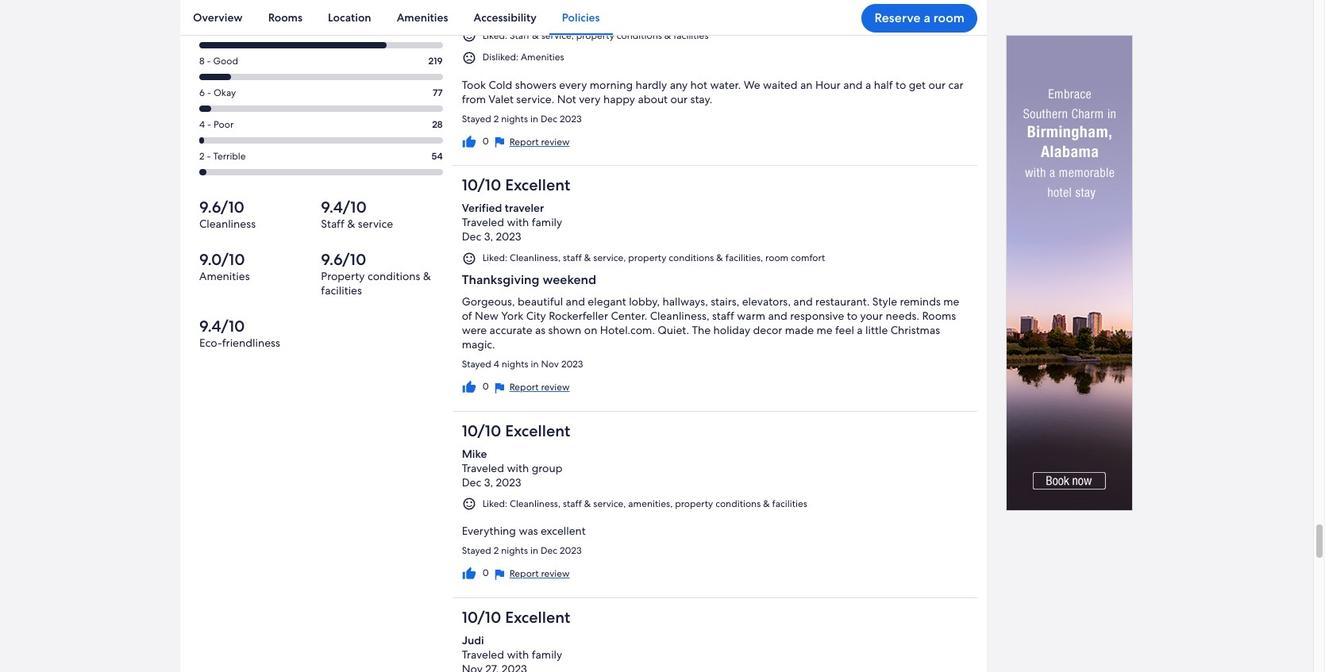 Task type: vqa. For each thing, say whether or not it's contained in the screenshot.
topmost the 9.4/10
yes



Task type: locate. For each thing, give the bounding box(es) containing it.
3 stayed from the top
[[462, 545, 491, 558]]

0 vertical spatial stayed
[[462, 113, 491, 125]]

2 left terrible
[[199, 150, 205, 162]]

and up made on the right of the page
[[794, 295, 813, 309]]

staff inside thanksgiving weekend gorgeous, beautiful and elegant lobby, hallways, stairs, elevators, and restaurant. style reminds me of new york city rockerfeller center. cleanliness, staff warm and responsive to your needs. rooms were accurate as shown on hotel.com. quiet. the holiday decor made me feel a little christmas magic.
[[712, 309, 735, 323]]

9.4 out of 10 element up 9.6/10 property conditions & facilities
[[321, 197, 443, 217]]

0 button for 10/10 excellent verified traveler traveled with family dec 3, 2023
[[462, 381, 489, 395]]

2023 down "excellent"
[[560, 545, 582, 558]]

small image up thanksgiving
[[462, 252, 476, 266]]

1 vertical spatial report
[[510, 381, 539, 394]]

responsive
[[790, 309, 845, 323]]

2 vertical spatial facilities
[[773, 498, 808, 511]]

in
[[531, 113, 539, 125], [531, 358, 539, 371], [531, 545, 539, 558]]

2 vertical spatial report
[[510, 568, 539, 581]]

1 vertical spatial 2
[[199, 150, 205, 162]]

nights down everything was excellent
[[501, 545, 528, 558]]

2 vertical spatial staff
[[563, 498, 582, 511]]

1 vertical spatial traveled
[[462, 461, 504, 476]]

undefined image down the valet
[[492, 135, 506, 150]]

room left comfort
[[766, 252, 789, 265]]

- left terrible
[[207, 150, 211, 162]]

2023 inside 10/10 excellent verified traveler traveled with family dec 3, 2023
[[496, 230, 522, 244]]

2 liked: from the top
[[483, 252, 508, 265]]

54
[[432, 150, 443, 162]]

1 vertical spatial a
[[866, 78, 872, 92]]

staff
[[510, 29, 530, 42], [321, 216, 345, 231]]

report review
[[510, 136, 570, 148], [510, 381, 570, 394], [510, 568, 570, 581]]

staff right the
[[712, 309, 735, 323]]

report for 10/10 excellent mike traveled with group dec 3, 2023
[[510, 568, 539, 581]]

traveled up the everything
[[462, 461, 504, 476]]

report review button down was at the left bottom of the page
[[492, 567, 570, 582]]

liked: down accessibility
[[483, 29, 508, 42]]

- for poor
[[207, 118, 211, 131]]

9.4/10 for 9.4/10 eco-friendliness
[[199, 316, 245, 336]]

liked: up thanksgiving
[[483, 252, 508, 265]]

0 horizontal spatial facilities
[[321, 283, 362, 297]]

excellent
[[218, 23, 256, 35], [505, 175, 571, 196], [505, 421, 571, 442], [505, 608, 571, 628]]

10/10 inside the '10/10 excellent mike traveled with group dec 3, 2023'
[[462, 421, 502, 442]]

2023 inside the '10/10 excellent mike traveled with group dec 3, 2023'
[[496, 476, 522, 490]]

report review down service.
[[510, 136, 570, 148]]

1 3, from the top
[[484, 230, 493, 244]]

service, down policies
[[541, 29, 574, 42]]

2 medium image from the top
[[462, 381, 476, 395]]

report review down 'nov'
[[510, 381, 570, 394]]

0 button for 10/10 excellent mike traveled with group dec 3, 2023
[[462, 567, 489, 582]]

1 vertical spatial 9.6/10
[[321, 249, 366, 270]]

small image for 10/10 excellent mike traveled with group dec 3, 2023
[[462, 498, 476, 512]]

2 0 button from the top
[[462, 381, 489, 395]]

to
[[896, 78, 907, 92], [847, 309, 858, 323]]

0 vertical spatial nights
[[501, 113, 528, 125]]

0 vertical spatial 0 button
[[462, 135, 489, 149]]

0 vertical spatial 9.6/10
[[199, 197, 245, 217]]

3, down verified
[[484, 230, 493, 244]]

0 vertical spatial staff
[[510, 29, 530, 42]]

to left get
[[896, 78, 907, 92]]

1 vertical spatial 9.6 out of 10 element
[[321, 249, 443, 270]]

shown
[[549, 323, 582, 338]]

service, up the elegant
[[594, 252, 626, 265]]

3 0 from the top
[[483, 567, 489, 580]]

amenities inside list
[[397, 10, 448, 25]]

our
[[929, 78, 946, 92], [671, 92, 688, 106]]

0 horizontal spatial to
[[847, 309, 858, 323]]

9.6 out of 10 element up 9.0 out of 10 element
[[199, 197, 321, 217]]

excellent right 10
[[218, 23, 256, 35]]

1 stayed 2 nights in dec 2023 from the top
[[462, 113, 582, 125]]

0 vertical spatial facilities
[[674, 29, 709, 42]]

0 horizontal spatial 9.6/10
[[199, 197, 245, 217]]

2 vertical spatial liked:
[[483, 498, 508, 511]]

verified
[[462, 201, 502, 216]]

facilities,
[[726, 252, 763, 265]]

6
[[199, 86, 205, 99]]

traveled down 10/10 excellent on the left bottom
[[462, 648, 504, 663]]

3 0 button from the top
[[462, 567, 489, 582]]

10/10 up verified
[[462, 175, 502, 196]]

a inside took cold showers every morning hardly any hot water. we waited an hour and a half to get our car from valet service. not very happy about our stay.
[[866, 78, 872, 92]]

9.4/10 inside 9.4/10 eco-friendliness
[[199, 316, 245, 336]]

small image for 10/10 excellent verified traveler traveled with family dec 3, 2023
[[462, 252, 476, 266]]

0 vertical spatial me
[[944, 295, 960, 309]]

1 vertical spatial in
[[531, 358, 539, 371]]

1 nights from the top
[[501, 113, 528, 125]]

1 vertical spatial medium image
[[462, 381, 476, 395]]

1 vertical spatial 4
[[494, 358, 499, 371]]

dec
[[462, 7, 482, 21], [541, 113, 558, 125], [462, 230, 482, 244], [462, 476, 482, 490], [541, 545, 558, 558]]

very
[[579, 92, 601, 106]]

staff left service
[[321, 216, 345, 231]]

3 small image from the top
[[462, 498, 476, 512]]

restaurant.
[[816, 295, 870, 309]]

9.6/10 down 9.4/10 staff & service
[[321, 249, 366, 270]]

morning
[[590, 78, 633, 92]]

reminds
[[900, 295, 941, 309]]

1 vertical spatial 3,
[[484, 476, 493, 490]]

2 report review button from the top
[[492, 381, 570, 395]]

our left stay.
[[671, 92, 688, 106]]

1 horizontal spatial 9.4/10
[[321, 197, 367, 217]]

stayed 2 nights in dec 2023 down everything was excellent
[[462, 545, 582, 558]]

dec down mike
[[462, 476, 482, 490]]

report review button down service.
[[492, 135, 570, 150]]

to inside thanksgiving weekend gorgeous, beautiful and elegant lobby, hallways, stairs, elevators, and restaurant. style reminds me of new york city rockerfeller center. cleanliness, staff warm and responsive to your needs. rooms were accurate as shown on hotel.com. quiet. the holiday decor made me feel a little christmas magic.
[[847, 309, 858, 323]]

in down service.
[[531, 113, 539, 125]]

9.6/10 down "2 - terrible"
[[199, 197, 245, 217]]

and down weekend in the top of the page
[[566, 295, 585, 309]]

1 vertical spatial small image
[[462, 252, 476, 266]]

0 button left undefined icon
[[462, 381, 489, 395]]

0 vertical spatial service,
[[541, 29, 574, 42]]

0 left undefined icon
[[483, 381, 489, 393]]

small image up the everything
[[462, 498, 476, 512]]

water.
[[710, 78, 741, 92]]

77
[[433, 86, 443, 99]]

0 vertical spatial 0
[[483, 135, 489, 148]]

2 vertical spatial in
[[531, 545, 539, 558]]

a left half
[[866, 78, 872, 92]]

liked: cleanliness, staff & service, property conditions & facilities, room comfort
[[483, 252, 825, 265]]

9.6/10 inside 9.6/10 property conditions & facilities
[[321, 249, 366, 270]]

report review down was at the left bottom of the page
[[510, 568, 570, 581]]

staff for 10/10 excellent mike traveled with group dec 3, 2023
[[563, 498, 582, 511]]

4 left poor
[[199, 118, 205, 131]]

2 report from the top
[[510, 381, 539, 394]]

2 in from the top
[[531, 358, 539, 371]]

2023 right the 4, on the top left
[[496, 7, 522, 21]]

10/10 inside 10/10 excellent verified traveler traveled with family dec 3, 2023
[[462, 175, 502, 196]]

2 vertical spatial report review
[[510, 568, 570, 581]]

2 undefined image from the top
[[492, 568, 506, 582]]

1 traveled from the top
[[462, 216, 504, 230]]

9.4 out of 10 element down 9.0 out of 10 element
[[199, 316, 321, 336]]

1 vertical spatial rooms
[[923, 309, 957, 323]]

0 for 10/10 excellent verified traveler traveled with family dec 3, 2023
[[483, 381, 489, 393]]

with inside judi traveled with family
[[507, 648, 529, 663]]

review for 10/10 excellent mike traveled with group dec 3, 2023
[[541, 568, 570, 581]]

liked: for 10/10 excellent verified traveler traveled with family dec 3, 2023
[[483, 252, 508, 265]]

of
[[462, 309, 472, 323]]

in left 'nov'
[[531, 358, 539, 371]]

to left "your"
[[847, 309, 858, 323]]

1 vertical spatial 9.4/10
[[199, 316, 245, 336]]

2 vertical spatial nights
[[501, 545, 528, 558]]

stayed 4 nights in nov 2023
[[462, 358, 583, 371]]

stayed down magic.
[[462, 358, 491, 371]]

with inside 10/10 excellent verified traveler traveled with family dec 3, 2023
[[507, 216, 529, 230]]

room right "reserve"
[[934, 9, 965, 26]]

list
[[180, 0, 987, 35]]

0 vertical spatial room
[[934, 9, 965, 26]]

2 vertical spatial service,
[[594, 498, 626, 511]]

1 horizontal spatial to
[[896, 78, 907, 92]]

in down was at the left bottom of the page
[[531, 545, 539, 558]]

2 vertical spatial 10/10
[[462, 608, 502, 628]]

& inside 9.4/10 staff & service
[[347, 216, 355, 231]]

0 horizontal spatial 9.4/10
[[199, 316, 245, 336]]

9.4 out of 10 element for 9.4/10 staff & service
[[321, 197, 443, 217]]

0 vertical spatial traveled
[[462, 216, 504, 230]]

decor
[[753, 323, 783, 338]]

nights
[[501, 113, 528, 125], [502, 358, 529, 371], [501, 545, 528, 558]]

- left poor
[[207, 118, 211, 131]]

nights down the valet
[[501, 113, 528, 125]]

0 vertical spatial stayed 2 nights in dec 2023
[[462, 113, 582, 125]]

me right reminds
[[944, 295, 960, 309]]

2 vertical spatial 0
[[483, 567, 489, 580]]

9.6/10 for 9.6/10 property conditions & facilities
[[321, 249, 366, 270]]

9.6 out of 10 element for 9.6/10 property conditions & facilities
[[321, 249, 443, 270]]

1 vertical spatial property
[[629, 252, 667, 265]]

2023 down not
[[560, 113, 582, 125]]

amenities
[[397, 10, 448, 25], [521, 51, 564, 64], [199, 269, 250, 283]]

hot
[[691, 78, 708, 92]]

9.6/10 inside 9.6/10 cleanliness
[[199, 197, 245, 217]]

liked: up the everything
[[483, 498, 508, 511]]

0 horizontal spatial me
[[817, 323, 833, 338]]

rooms right needs.
[[923, 309, 957, 323]]

0 vertical spatial small image
[[462, 51, 476, 65]]

holiday
[[714, 323, 751, 338]]

property up lobby,
[[629, 252, 667, 265]]

medium image for stayed 2 nights in dec 2023
[[462, 135, 476, 149]]

2 review from the top
[[541, 381, 570, 394]]

0 vertical spatial 2
[[494, 113, 499, 125]]

report review button for 10/10 excellent mike traveled with group dec 3, 2023
[[492, 567, 570, 582]]

report review for 10/10 excellent mike traveled with group dec 3, 2023
[[510, 568, 570, 581]]

1 horizontal spatial 9.6/10
[[321, 249, 366, 270]]

center.
[[611, 309, 648, 323]]

3 report from the top
[[510, 568, 539, 581]]

219
[[429, 54, 443, 67]]

9.0 out of 10 element
[[199, 249, 321, 270]]

2 vertical spatial small image
[[462, 498, 476, 512]]

0 right medium image
[[483, 567, 489, 580]]

service, for 10/10 excellent verified traveler traveled with family dec 3, 2023
[[594, 252, 626, 265]]

not
[[557, 92, 576, 106]]

0 vertical spatial 9.6 out of 10 element
[[199, 197, 321, 217]]

medium image
[[462, 135, 476, 149], [462, 381, 476, 395]]

0 down from
[[483, 135, 489, 148]]

-
[[211, 23, 215, 35], [207, 54, 211, 67], [207, 86, 211, 99], [207, 118, 211, 131], [207, 150, 211, 162]]

0 vertical spatial with
[[507, 216, 529, 230]]

family up weekend in the top of the page
[[532, 216, 563, 230]]

gorgeous,
[[462, 295, 515, 309]]

excellent up group
[[505, 421, 571, 442]]

were
[[462, 323, 487, 338]]

with
[[507, 216, 529, 230], [507, 461, 529, 476], [507, 648, 529, 663]]

10/10 for 10/10 excellent
[[462, 608, 502, 628]]

excellent
[[541, 525, 586, 539]]

staff up weekend in the top of the page
[[563, 252, 582, 265]]

2 3, from the top
[[484, 476, 493, 490]]

cleanliness, inside thanksgiving weekend gorgeous, beautiful and elegant lobby, hallways, stairs, elevators, and restaurant. style reminds me of new york city rockerfeller center. cleanliness, staff warm and responsive to your needs. rooms were accurate as shown on hotel.com. quiet. the holiday decor made me feel a little christmas magic.
[[650, 309, 710, 323]]

2 vertical spatial with
[[507, 648, 529, 663]]

2 vertical spatial 2
[[494, 545, 499, 558]]

4
[[199, 118, 205, 131], [494, 358, 499, 371]]

9.0/10 amenities
[[199, 249, 250, 283]]

0 vertical spatial undefined image
[[492, 135, 506, 150]]

9.6 out of 10 element down service
[[321, 249, 443, 270]]

room
[[934, 9, 965, 26], [766, 252, 789, 265]]

3 nights from the top
[[501, 545, 528, 558]]

2 for 10/10 excellent mike traveled with group dec 3, 2023's '0' button
[[494, 545, 499, 558]]

2 report review from the top
[[510, 381, 570, 394]]

facilities inside 9.6/10 property conditions & facilities
[[321, 283, 362, 297]]

rooms inside list
[[268, 10, 303, 25]]

- for terrible
[[207, 150, 211, 162]]

undefined image
[[492, 135, 506, 150], [492, 568, 506, 582]]

- right 10
[[211, 23, 215, 35]]

small image down small image
[[462, 51, 476, 65]]

half
[[874, 78, 893, 92]]

warm
[[737, 309, 766, 323]]

2 for first '0' button from the top
[[494, 113, 499, 125]]

2 horizontal spatial amenities
[[521, 51, 564, 64]]

9.4/10 inside 9.4/10 staff & service
[[321, 197, 367, 217]]

0 vertical spatial a
[[924, 9, 931, 26]]

2 vertical spatial review
[[541, 568, 570, 581]]

thanksgiving weekend gorgeous, beautiful and elegant lobby, hallways, stairs, elevators, and restaurant. style reminds me of new york city rockerfeller center. cleanliness, staff warm and responsive to your needs. rooms were accurate as shown on hotel.com. quiet. the holiday decor made me feel a little christmas magic.
[[462, 272, 960, 352]]

0 vertical spatial 4
[[199, 118, 205, 131]]

2 vertical spatial stayed
[[462, 545, 491, 558]]

1 medium image from the top
[[462, 135, 476, 149]]

9.4/10
[[321, 197, 367, 217], [199, 316, 245, 336]]

2 vertical spatial 0 button
[[462, 567, 489, 582]]

2 10/10 from the top
[[462, 421, 502, 442]]

9.4 out of 10 element for 9.4/10 eco-friendliness
[[199, 316, 321, 336]]

review down "excellent"
[[541, 568, 570, 581]]

nights for 10/10 excellent verified traveler traveled with family dec 3, 2023
[[502, 358, 529, 371]]

and inside took cold showers every morning hardly any hot water. we waited an hour and a half to get our car from valet service. not very happy about our stay.
[[844, 78, 863, 92]]

excellent up judi traveled with family on the left of the page
[[505, 608, 571, 628]]

2 down the everything
[[494, 545, 499, 558]]

with down 10/10 excellent on the left bottom
[[507, 648, 529, 663]]

2 stayed from the top
[[462, 358, 491, 371]]

1 with from the top
[[507, 216, 529, 230]]

3 with from the top
[[507, 648, 529, 663]]

4 up undefined icon
[[494, 358, 499, 371]]

0 vertical spatial property
[[576, 29, 615, 42]]

3 review from the top
[[541, 568, 570, 581]]

1 undefined image from the top
[[492, 135, 506, 150]]

0 vertical spatial report review
[[510, 136, 570, 148]]

stayed for 10/10 excellent mike traveled with group dec 3, 2023
[[462, 545, 491, 558]]

3,
[[484, 230, 493, 244], [484, 476, 493, 490]]

amenities for 9.0/10
[[199, 269, 250, 283]]

2 0 from the top
[[483, 381, 489, 393]]

our left car
[[929, 78, 946, 92]]

0 vertical spatial in
[[531, 113, 539, 125]]

reserve
[[875, 9, 921, 26]]

0 horizontal spatial room
[[766, 252, 789, 265]]

10/10 excellent
[[462, 608, 571, 628]]

1 vertical spatial staff
[[321, 216, 345, 231]]

0 vertical spatial report
[[510, 136, 539, 148]]

dec down verified
[[462, 230, 482, 244]]

conditions
[[617, 29, 662, 42], [669, 252, 714, 265], [368, 269, 421, 283], [716, 498, 761, 511]]

review down 'nov'
[[541, 381, 570, 394]]

2 vertical spatial amenities
[[199, 269, 250, 283]]

1 vertical spatial 9.4 out of 10 element
[[199, 316, 321, 336]]

liked: staff & service, property conditions & facilities
[[483, 29, 709, 42]]

10/10 excellent verified traveler traveled with family dec 3, 2023
[[462, 175, 571, 244]]

2023 left group
[[496, 476, 522, 490]]

dec 4, 2023
[[462, 7, 522, 21]]

9.6 out of 10 element for 9.6/10 cleanliness
[[199, 197, 321, 217]]

0
[[483, 135, 489, 148], [483, 381, 489, 393], [483, 567, 489, 580]]

1 vertical spatial nights
[[502, 358, 529, 371]]

1 0 button from the top
[[462, 135, 489, 149]]

1 horizontal spatial amenities
[[397, 10, 448, 25]]

small image
[[462, 51, 476, 65], [462, 252, 476, 266], [462, 498, 476, 512]]

amenities down cleanliness
[[199, 269, 250, 283]]

1 vertical spatial cleanliness,
[[650, 309, 710, 323]]

0 for 10/10 excellent mike traveled with group dec 3, 2023
[[483, 567, 489, 580]]

0 vertical spatial staff
[[563, 252, 582, 265]]

9.4/10 eco-friendliness
[[199, 316, 280, 350]]

with left group
[[507, 461, 529, 476]]

0 vertical spatial 9.4/10
[[321, 197, 367, 217]]

3 report review from the top
[[510, 568, 570, 581]]

2 small image from the top
[[462, 252, 476, 266]]

0 vertical spatial 3,
[[484, 230, 493, 244]]

2 vertical spatial cleanliness,
[[510, 498, 561, 511]]

2 horizontal spatial property
[[675, 498, 713, 511]]

3 in from the top
[[531, 545, 539, 558]]

1 10/10 from the top
[[462, 175, 502, 196]]

0 horizontal spatial a
[[857, 323, 863, 338]]

1 small image from the top
[[462, 51, 476, 65]]

little
[[866, 323, 888, 338]]

1 family from the top
[[532, 216, 563, 230]]

3, inside 10/10 excellent verified traveler traveled with family dec 3, 2023
[[484, 230, 493, 244]]

service,
[[541, 29, 574, 42], [594, 252, 626, 265], [594, 498, 626, 511]]

0 horizontal spatial 4
[[199, 118, 205, 131]]

report review button down stayed 4 nights in nov 2023
[[492, 381, 570, 395]]

rooms
[[268, 10, 303, 25], [923, 309, 957, 323]]

stayed down from
[[462, 113, 491, 125]]

0 vertical spatial amenities
[[397, 10, 448, 25]]

1 vertical spatial staff
[[712, 309, 735, 323]]

1 vertical spatial report review button
[[492, 381, 570, 395]]

2 down the valet
[[494, 113, 499, 125]]

traveled inside 10/10 excellent verified traveler traveled with family dec 3, 2023
[[462, 216, 504, 230]]

medium image down from
[[462, 135, 476, 149]]

1 vertical spatial undefined image
[[492, 568, 506, 582]]

8 - good
[[199, 54, 238, 67]]

6 - okay
[[199, 86, 236, 99]]

excellent inside 10/10 excellent verified traveler traveled with family dec 3, 2023
[[505, 175, 571, 196]]

&
[[532, 29, 539, 42], [665, 29, 671, 42], [347, 216, 355, 231], [584, 252, 591, 265], [717, 252, 723, 265], [423, 269, 431, 283], [584, 498, 591, 511], [763, 498, 770, 511]]

2 with from the top
[[507, 461, 529, 476]]

christmas
[[891, 323, 941, 338]]

excellent inside the '10/10 excellent mike traveled with group dec 3, 2023'
[[505, 421, 571, 442]]

and right hour on the top of page
[[844, 78, 863, 92]]

0 vertical spatial family
[[532, 216, 563, 230]]

0 vertical spatial 9.4 out of 10 element
[[321, 197, 443, 217]]

0 vertical spatial rooms
[[268, 10, 303, 25]]

3 traveled from the top
[[462, 648, 504, 663]]

9.4 out of 10 element
[[321, 197, 443, 217], [199, 316, 321, 336]]

me left "feel"
[[817, 323, 833, 338]]

cleanliness,
[[510, 252, 561, 265], [650, 309, 710, 323], [510, 498, 561, 511]]

2 nights from the top
[[502, 358, 529, 371]]

2 horizontal spatial a
[[924, 9, 931, 26]]

0 button down the everything
[[462, 567, 489, 582]]

amenities up showers
[[521, 51, 564, 64]]

accessibility
[[474, 10, 537, 25]]

- right 8
[[207, 54, 211, 67]]

1 vertical spatial facilities
[[321, 283, 362, 297]]

the
[[692, 323, 711, 338]]

0 vertical spatial report review button
[[492, 135, 570, 150]]

28
[[432, 118, 443, 131]]

9.4/10 staff & service
[[321, 197, 393, 231]]

1 horizontal spatial rooms
[[923, 309, 957, 323]]

1 report from the top
[[510, 136, 539, 148]]

1 vertical spatial to
[[847, 309, 858, 323]]

1 horizontal spatial a
[[866, 78, 872, 92]]

list containing overview
[[180, 0, 987, 35]]

conditions inside 9.6/10 property conditions & facilities
[[368, 269, 421, 283]]

review down not
[[541, 136, 570, 148]]

1 vertical spatial 0
[[483, 381, 489, 393]]

1 vertical spatial with
[[507, 461, 529, 476]]

2 traveled from the top
[[462, 461, 504, 476]]

2 horizontal spatial facilities
[[773, 498, 808, 511]]

property down policies
[[576, 29, 615, 42]]

with right verified
[[507, 216, 529, 230]]

0 horizontal spatial staff
[[321, 216, 345, 231]]

10/10 up judi
[[462, 608, 502, 628]]

excellent for 10/10 excellent
[[505, 608, 571, 628]]

& inside 9.6/10 property conditions & facilities
[[423, 269, 431, 283]]

stayed down the everything
[[462, 545, 491, 558]]

0 button down from
[[462, 135, 489, 149]]

9.6/10 for 9.6/10 cleanliness
[[199, 197, 245, 217]]

9.6 out of 10 element
[[199, 197, 321, 217], [321, 249, 443, 270]]

stayed 2 nights in dec 2023 down service.
[[462, 113, 582, 125]]

location
[[328, 10, 371, 25]]

elegant
[[588, 295, 626, 309]]

hallways,
[[663, 295, 708, 309]]

undefined image right medium image
[[492, 568, 506, 582]]

0 vertical spatial medium image
[[462, 135, 476, 149]]

nights up undefined icon
[[502, 358, 529, 371]]

3 10/10 from the top
[[462, 608, 502, 628]]

10/10 up mike
[[462, 421, 502, 442]]

family down 10/10 excellent on the left bottom
[[532, 648, 563, 663]]

- right the 6
[[207, 86, 211, 99]]

3 liked: from the top
[[483, 498, 508, 511]]

staff up disliked: amenities
[[510, 29, 530, 42]]

1 vertical spatial liked:
[[483, 252, 508, 265]]

1 report review from the top
[[510, 136, 570, 148]]

mike
[[462, 447, 487, 461]]

3, down mike
[[484, 476, 493, 490]]

1 vertical spatial stayed 2 nights in dec 2023
[[462, 545, 582, 558]]

liked: cleanliness, staff & service, amenities, property conditions & facilities
[[483, 498, 808, 511]]

traveled left traveler
[[462, 216, 504, 230]]

a inside button
[[924, 9, 931, 26]]

2 family from the top
[[532, 648, 563, 663]]

3 report review button from the top
[[492, 567, 570, 582]]

staff inside 9.4/10 staff & service
[[321, 216, 345, 231]]



Task type: describe. For each thing, give the bounding box(es) containing it.
policies
[[562, 10, 600, 25]]

was
[[519, 525, 538, 539]]

traveled inside judi traveled with family
[[462, 648, 504, 663]]

cleanliness, for 10/10 excellent mike traveled with group dec 3, 2023
[[510, 498, 561, 511]]

medium image for stayed 4 nights in nov 2023
[[462, 381, 476, 395]]

1 in from the top
[[531, 113, 539, 125]]

report review for 10/10 excellent verified traveler traveled with family dec 3, 2023
[[510, 381, 570, 394]]

poor
[[214, 118, 234, 131]]

dec inside 10/10 excellent verified traveler traveled with family dec 3, 2023
[[462, 230, 482, 244]]

needs.
[[886, 309, 920, 323]]

1 report review button from the top
[[492, 135, 570, 150]]

hotel.com.
[[600, 323, 655, 338]]

room inside button
[[934, 9, 965, 26]]

0 horizontal spatial property
[[576, 29, 615, 42]]

okay
[[214, 86, 236, 99]]

car
[[949, 78, 964, 92]]

staff for liked:
[[510, 29, 530, 42]]

dec down "excellent"
[[541, 545, 558, 558]]

2 vertical spatial property
[[675, 498, 713, 511]]

1,289
[[421, 23, 443, 35]]

everything
[[462, 525, 516, 539]]

policies link
[[550, 0, 613, 35]]

dec down service.
[[541, 113, 558, 125]]

cleanliness
[[199, 216, 256, 231]]

happy
[[604, 92, 635, 106]]

disliked: amenities
[[483, 51, 564, 64]]

rooms inside thanksgiving weekend gorgeous, beautiful and elegant lobby, hallways, stairs, elevators, and restaurant. style reminds me of new york city rockerfeller center. cleanliness, staff warm and responsive to your needs. rooms were accurate as shown on hotel.com. quiet. the holiday decor made me feel a little christmas magic.
[[923, 309, 957, 323]]

traveled inside the '10/10 excellent mike traveled with group dec 3, 2023'
[[462, 461, 504, 476]]

judi traveled with family
[[462, 634, 563, 663]]

nights for 10/10 excellent mike traveled with group dec 3, 2023
[[501, 545, 528, 558]]

8
[[199, 54, 205, 67]]

eco-
[[199, 336, 222, 350]]

elevators,
[[742, 295, 791, 309]]

1 horizontal spatial property
[[629, 252, 667, 265]]

location link
[[315, 0, 384, 35]]

in for 10/10 excellent mike traveled with group dec 3, 2023
[[531, 545, 539, 558]]

from
[[462, 92, 486, 106]]

made
[[785, 323, 814, 338]]

stay.
[[691, 92, 713, 106]]

nov
[[541, 358, 559, 371]]

hour
[[816, 78, 841, 92]]

rooms link
[[255, 0, 315, 35]]

report review button for 10/10 excellent verified traveler traveled with family dec 3, 2023
[[492, 381, 570, 395]]

family inside judi traveled with family
[[532, 648, 563, 663]]

reserve a room
[[875, 9, 965, 26]]

as
[[535, 323, 546, 338]]

- for good
[[207, 54, 211, 67]]

traveler
[[505, 201, 544, 216]]

york
[[501, 309, 524, 323]]

family inside 10/10 excellent verified traveler traveled with family dec 3, 2023
[[532, 216, 563, 230]]

beautiful
[[518, 295, 563, 309]]

2 stayed 2 nights in dec 2023 from the top
[[462, 545, 582, 558]]

10/10 excellent mike traveled with group dec 3, 2023
[[462, 421, 571, 490]]

thanksgiving
[[462, 272, 540, 288]]

10/10 for 10/10 excellent verified traveler traveled with family dec 3, 2023
[[462, 175, 502, 196]]

took cold showers every morning hardly any hot water. we waited an hour and a half to get our car from valet service. not very happy about our stay.
[[462, 78, 964, 106]]

on
[[584, 323, 598, 338]]

amenities,
[[629, 498, 673, 511]]

comfort
[[791, 252, 825, 265]]

service, for 10/10 excellent mike traveled with group dec 3, 2023
[[594, 498, 626, 511]]

feel
[[836, 323, 855, 338]]

new
[[475, 309, 499, 323]]

hardly
[[636, 78, 667, 92]]

rockerfeller
[[549, 309, 608, 323]]

1 review from the top
[[541, 136, 570, 148]]

9.4/10 for 9.4/10 staff & service
[[321, 197, 367, 217]]

10/10 for 10/10 excellent mike traveled with group dec 3, 2023
[[462, 421, 502, 442]]

staff for 9.4/10
[[321, 216, 345, 231]]

report for 10/10 excellent verified traveler traveled with family dec 3, 2023
[[510, 381, 539, 394]]

everything was excellent
[[462, 525, 586, 539]]

excellent for 10/10 excellent mike traveled with group dec 3, 2023
[[505, 421, 571, 442]]

1 liked: from the top
[[483, 29, 508, 42]]

undefined image for 10/10 excellent mike traveled with group dec 3, 2023's '0' button
[[492, 568, 506, 582]]

about
[[638, 92, 668, 106]]

we
[[744, 78, 761, 92]]

to inside took cold showers every morning hardly any hot water. we waited an hour and a half to get our car from valet service. not very happy about our stay.
[[896, 78, 907, 92]]

weekend
[[543, 272, 597, 288]]

with inside the '10/10 excellent mike traveled with group dec 3, 2023'
[[507, 461, 529, 476]]

1 stayed from the top
[[462, 113, 491, 125]]

stayed for 10/10 excellent verified traveler traveled with family dec 3, 2023
[[462, 358, 491, 371]]

in for 10/10 excellent verified traveler traveled with family dec 3, 2023
[[531, 358, 539, 371]]

get
[[909, 78, 926, 92]]

9.6/10 cleanliness
[[199, 197, 256, 231]]

accessibility link
[[461, 0, 550, 35]]

overview
[[193, 10, 243, 25]]

liked: for 10/10 excellent mike traveled with group dec 3, 2023
[[483, 498, 508, 511]]

your
[[861, 309, 883, 323]]

cleanliness, for 10/10 excellent verified traveler traveled with family dec 3, 2023
[[510, 252, 561, 265]]

and right warm
[[768, 309, 788, 323]]

1 horizontal spatial me
[[944, 295, 960, 309]]

10
[[199, 23, 209, 35]]

- for excellent
[[211, 23, 215, 35]]

amenities for disliked:
[[521, 51, 564, 64]]

cold
[[489, 78, 513, 92]]

1 horizontal spatial facilities
[[674, 29, 709, 42]]

1 horizontal spatial our
[[929, 78, 946, 92]]

small image
[[462, 29, 476, 43]]

good
[[213, 54, 238, 67]]

terrible
[[213, 150, 246, 162]]

- for okay
[[207, 86, 211, 99]]

magic.
[[462, 338, 495, 352]]

2023 right 'nov'
[[562, 358, 583, 371]]

overview link
[[180, 0, 255, 35]]

excellent for 10/10 excellent verified traveler traveled with family dec 3, 2023
[[505, 175, 571, 196]]

dec inside the '10/10 excellent mike traveled with group dec 3, 2023'
[[462, 476, 482, 490]]

stairs,
[[711, 295, 740, 309]]

2 - terrible
[[199, 150, 246, 162]]

accurate
[[490, 323, 533, 338]]

friendliness
[[222, 336, 280, 350]]

took
[[462, 78, 486, 92]]

undefined image for first '0' button from the top
[[492, 135, 506, 150]]

review for 10/10 excellent verified traveler traveled with family dec 3, 2023
[[541, 381, 570, 394]]

undefined image
[[492, 381, 506, 395]]

medium image
[[462, 567, 476, 582]]

service.
[[517, 92, 555, 106]]

1 0 from the top
[[483, 135, 489, 148]]

a inside thanksgiving weekend gorgeous, beautiful and elegant lobby, hallways, stairs, elevators, and restaurant. style reminds me of new york city rockerfeller center. cleanliness, staff warm and responsive to your needs. rooms were accurate as shown on hotel.com. quiet. the holiday decor made me feel a little christmas magic.
[[857, 323, 863, 338]]

lobby,
[[629, 295, 660, 309]]

dec left the 4, on the top left
[[462, 7, 482, 21]]

showers
[[515, 78, 557, 92]]

every
[[559, 78, 587, 92]]

staff for 10/10 excellent verified traveler traveled with family dec 3, 2023
[[563, 252, 582, 265]]

group
[[532, 461, 563, 476]]

3, inside the '10/10 excellent mike traveled with group dec 3, 2023'
[[484, 476, 493, 490]]

disliked:
[[483, 51, 519, 64]]

quiet.
[[658, 323, 690, 338]]

0 horizontal spatial our
[[671, 92, 688, 106]]

1 vertical spatial me
[[817, 323, 833, 338]]

any
[[670, 78, 688, 92]]

an
[[801, 78, 813, 92]]



